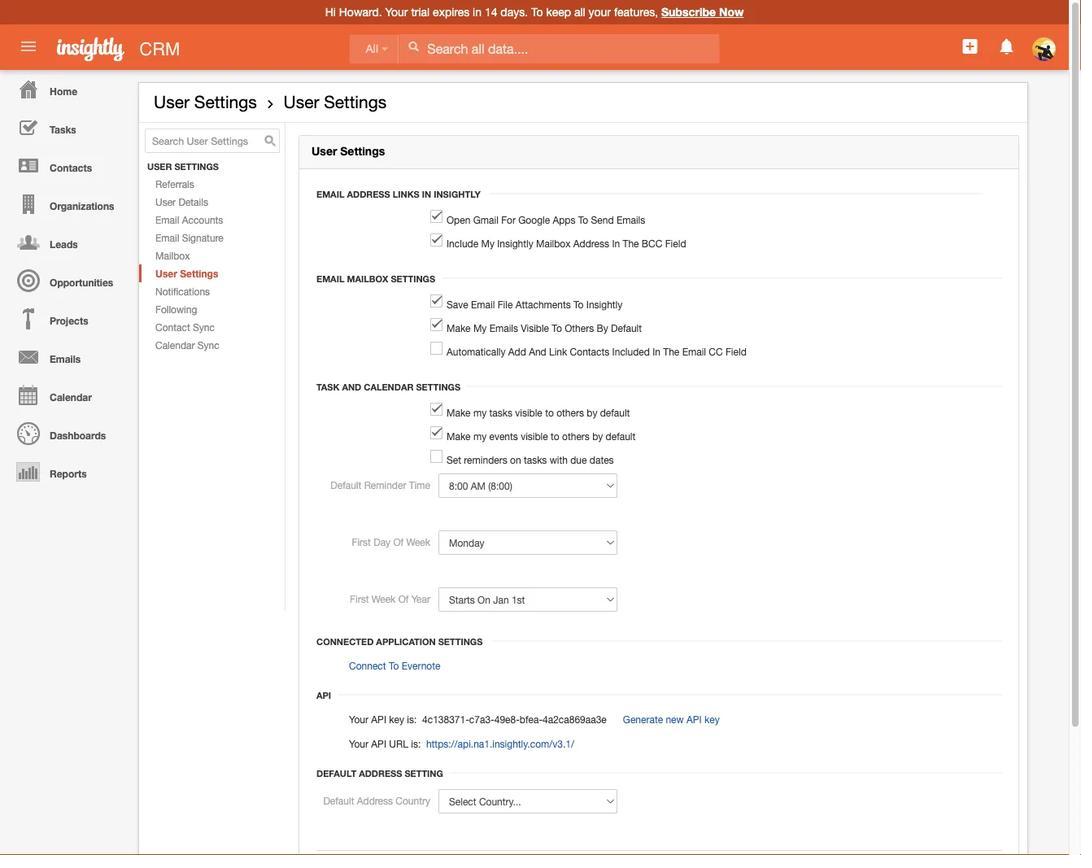 Task type: locate. For each thing, give the bounding box(es) containing it.
1 vertical spatial my
[[473, 430, 487, 442]]

mailbox inside user settings referrals user details email accounts email signature mailbox user settings notifications following contact sync calendar sync
[[155, 250, 190, 261]]

contact sync link
[[139, 318, 285, 336]]

to up 'make my events visible to others by default'
[[545, 407, 554, 418]]

0 horizontal spatial field
[[665, 238, 686, 249]]

1 horizontal spatial insightly
[[497, 238, 533, 249]]

tasks right on
[[524, 454, 547, 465]]

contact
[[155, 321, 190, 333]]

reports
[[50, 468, 87, 479]]

3 make from the top
[[447, 430, 471, 442]]

1 vertical spatial my
[[473, 322, 487, 334]]

file
[[498, 299, 513, 310]]

1 make from the top
[[447, 322, 471, 334]]

to right 'visible'
[[552, 322, 562, 334]]

field
[[665, 238, 686, 249], [726, 346, 747, 357]]

2 my from the top
[[473, 430, 487, 442]]

1 vertical spatial emails
[[490, 322, 518, 334]]

emails down file
[[490, 322, 518, 334]]

2 vertical spatial emails
[[50, 353, 81, 364]]

user settings down all
[[284, 92, 387, 112]]

default right by
[[611, 322, 642, 334]]

by for make my events visible to others by default
[[592, 430, 603, 442]]

None checkbox
[[430, 403, 443, 416], [430, 426, 443, 439], [430, 403, 443, 416], [430, 426, 443, 439]]

address for country
[[357, 795, 393, 806]]

1 vertical spatial visible
[[521, 430, 548, 442]]

your left the trial at the left of the page
[[385, 5, 408, 19]]

the
[[623, 238, 639, 249], [663, 346, 680, 357]]

include my insightly mailbox address in the bcc field
[[447, 238, 686, 249]]

and
[[529, 346, 546, 357], [342, 382, 361, 392]]

notifications image
[[997, 37, 1017, 56]]

1 vertical spatial first
[[350, 593, 369, 605]]

default left reminder
[[331, 479, 361, 491]]

calendar up dashboards link
[[50, 391, 92, 403]]

others up 'make my events visible to others by default'
[[557, 407, 584, 418]]

0 vertical spatial of
[[393, 536, 404, 548]]

others
[[565, 322, 594, 334]]

first left the day
[[352, 536, 371, 548]]

of left year
[[398, 593, 409, 605]]

setting
[[405, 768, 443, 779]]

task
[[316, 382, 340, 392]]

calendar
[[155, 339, 195, 351], [364, 382, 414, 392], [50, 391, 92, 403]]

insightly
[[434, 189, 481, 199], [497, 238, 533, 249], [586, 299, 623, 310]]

white image
[[408, 41, 419, 52]]

reports link
[[4, 452, 130, 491]]

visible for tasks
[[515, 407, 543, 418]]

my down "gmail"
[[481, 238, 495, 249]]

0 horizontal spatial mailbox
[[155, 250, 190, 261]]

by
[[597, 322, 608, 334]]

following link
[[139, 300, 285, 318]]

user settings up email address links in insightly
[[312, 144, 385, 158]]

2 vertical spatial your
[[349, 738, 369, 749]]

sync down following link
[[193, 321, 215, 333]]

1 horizontal spatial calendar
[[155, 339, 195, 351]]

of for week
[[393, 536, 404, 548]]

hi
[[325, 5, 336, 19]]

week left year
[[372, 593, 396, 605]]

emails right send at top
[[617, 214, 645, 225]]

2 horizontal spatial insightly
[[586, 299, 623, 310]]

user settings link
[[154, 92, 257, 112], [284, 92, 387, 112], [139, 264, 285, 282]]

default for make my events visible to others by default
[[606, 430, 636, 442]]

default down 'default address setting'
[[323, 795, 354, 806]]

0 horizontal spatial calendar
[[50, 391, 92, 403]]

1 horizontal spatial emails
[[490, 322, 518, 334]]

0 horizontal spatial and
[[342, 382, 361, 392]]

calendar right task
[[364, 382, 414, 392]]

and right task
[[342, 382, 361, 392]]

1 horizontal spatial the
[[663, 346, 680, 357]]

by
[[587, 407, 597, 418], [592, 430, 603, 442]]

generate new api key link
[[623, 714, 720, 725]]

open gmail for google apps to send emails
[[447, 214, 645, 225]]

4a2ca869aa3e
[[543, 714, 607, 725]]

all link
[[349, 34, 399, 64]]

2 make from the top
[[447, 407, 471, 418]]

for
[[501, 214, 516, 225]]

add
[[508, 346, 526, 357]]

the right included
[[663, 346, 680, 357]]

0 vertical spatial my
[[481, 238, 495, 249]]

to for tasks
[[545, 407, 554, 418]]

your for url
[[349, 738, 369, 749]]

1 horizontal spatial key
[[705, 714, 720, 725]]

my for make
[[473, 322, 487, 334]]

make for make my tasks visible to others by default
[[447, 407, 471, 418]]

first for first day of week
[[352, 536, 371, 548]]

leads link
[[4, 223, 130, 261]]

49e8-
[[494, 714, 520, 725]]

tasks
[[50, 124, 76, 135]]

1 vertical spatial make
[[447, 407, 471, 418]]

sync
[[193, 321, 215, 333], [198, 339, 219, 351]]

in down send at top
[[612, 238, 620, 249]]

https://api.na1.insightly.com/v3.1/
[[426, 738, 574, 749]]

address up default address country
[[359, 768, 402, 779]]

referrals link
[[139, 175, 285, 193]]

and right add
[[529, 346, 546, 357]]

reminder
[[364, 479, 406, 491]]

visible down make my tasks visible to others by default
[[521, 430, 548, 442]]

visible
[[521, 322, 549, 334]]

0 horizontal spatial contacts
[[50, 162, 92, 173]]

to up with
[[551, 430, 560, 442]]

in right included
[[653, 346, 661, 357]]

0 vertical spatial my
[[473, 407, 487, 418]]

automatically
[[447, 346, 506, 357]]

navigation
[[0, 70, 130, 491]]

gmail
[[473, 214, 499, 225]]

emails up calendar link
[[50, 353, 81, 364]]

0 horizontal spatial emails
[[50, 353, 81, 364]]

0 horizontal spatial tasks
[[489, 407, 512, 418]]

first day of week
[[352, 536, 430, 548]]

user settings up search user settings "text box"
[[154, 92, 257, 112]]

1 vertical spatial contacts
[[570, 346, 610, 357]]

your up 'default address setting'
[[349, 738, 369, 749]]

all
[[366, 43, 378, 55]]

1 vertical spatial and
[[342, 382, 361, 392]]

links
[[393, 189, 420, 199]]

others up 'due'
[[562, 430, 590, 442]]

events
[[489, 430, 518, 442]]

Search all data.... text field
[[399, 34, 719, 63]]

insightly up 'open'
[[434, 189, 481, 199]]

key up 'url'
[[389, 714, 404, 725]]

2 vertical spatial insightly
[[586, 299, 623, 310]]

the left bcc
[[623, 238, 639, 249]]

your for key
[[349, 714, 369, 725]]

1 horizontal spatial tasks
[[524, 454, 547, 465]]

calendar inside user settings referrals user details email accounts email signature mailbox user settings notifications following contact sync calendar sync
[[155, 339, 195, 351]]

1 vertical spatial mailbox
[[155, 250, 190, 261]]

key right new
[[705, 714, 720, 725]]

is: for key
[[407, 714, 417, 725]]

my
[[473, 407, 487, 418], [473, 430, 487, 442]]

include
[[447, 238, 478, 249]]

2 vertical spatial make
[[447, 430, 471, 442]]

year
[[411, 593, 430, 605]]

address down 'default address setting'
[[357, 795, 393, 806]]

contacts inside 'link'
[[50, 162, 92, 173]]

None checkbox
[[430, 210, 443, 223], [430, 234, 443, 247], [430, 295, 443, 308], [430, 318, 443, 331], [430, 342, 443, 355], [430, 450, 443, 463], [430, 210, 443, 223], [430, 234, 443, 247], [430, 295, 443, 308], [430, 318, 443, 331], [430, 342, 443, 355], [430, 450, 443, 463]]

2 horizontal spatial calendar
[[364, 382, 414, 392]]

user
[[154, 92, 190, 112], [284, 92, 319, 112], [312, 144, 337, 158], [155, 196, 176, 208], [155, 268, 177, 279]]

0 vertical spatial to
[[545, 407, 554, 418]]

insightly up by
[[586, 299, 623, 310]]

1 my from the top
[[473, 407, 487, 418]]

my up "automatically"
[[473, 322, 487, 334]]

my left 'events'
[[473, 430, 487, 442]]

address
[[347, 189, 390, 199], [573, 238, 609, 249], [359, 768, 402, 779], [357, 795, 393, 806]]

to
[[545, 407, 554, 418], [551, 430, 560, 442]]

2 vertical spatial in
[[653, 346, 661, 357]]

default address setting
[[316, 768, 443, 779]]

email
[[316, 189, 344, 199], [155, 214, 179, 225], [155, 232, 179, 243], [316, 273, 344, 284], [471, 299, 495, 310], [682, 346, 706, 357]]

settings inside user settings referrals user details email accounts email signature mailbox user settings notifications following contact sync calendar sync
[[180, 268, 218, 279]]

dashboards link
[[4, 414, 130, 452]]

new
[[666, 714, 684, 725]]

0 horizontal spatial week
[[372, 593, 396, 605]]

0 vertical spatial contacts
[[50, 162, 92, 173]]

0 vertical spatial in
[[422, 189, 431, 199]]

1 vertical spatial to
[[551, 430, 560, 442]]

all
[[574, 5, 585, 19]]

1 vertical spatial week
[[372, 593, 396, 605]]

1 vertical spatial default
[[606, 430, 636, 442]]

visible up 'make my events visible to others by default'
[[515, 407, 543, 418]]

1 vertical spatial of
[[398, 593, 409, 605]]

week right the day
[[406, 536, 430, 548]]

sync down contact sync link
[[198, 339, 219, 351]]

0 vertical spatial by
[[587, 407, 597, 418]]

0 vertical spatial others
[[557, 407, 584, 418]]

14
[[485, 5, 497, 19]]

1 vertical spatial your
[[349, 714, 369, 725]]

user settings
[[154, 92, 257, 112], [284, 92, 387, 112], [312, 144, 385, 158]]

1 vertical spatial field
[[726, 346, 747, 357]]

default up default address country
[[316, 768, 356, 779]]

1 vertical spatial others
[[562, 430, 590, 442]]

0 vertical spatial default
[[600, 407, 630, 418]]

0 vertical spatial first
[[352, 536, 371, 548]]

of for year
[[398, 593, 409, 605]]

emails inside emails link
[[50, 353, 81, 364]]

1 vertical spatial is:
[[411, 738, 421, 749]]

make
[[447, 322, 471, 334], [447, 407, 471, 418], [447, 430, 471, 442]]

contacts up organizations link
[[50, 162, 92, 173]]

default
[[611, 322, 642, 334], [331, 479, 361, 491], [316, 768, 356, 779], [323, 795, 354, 806]]

1 horizontal spatial and
[[529, 346, 546, 357]]

url
[[389, 738, 408, 749]]

calendar down the contact
[[155, 339, 195, 351]]

day
[[374, 536, 391, 548]]

0 horizontal spatial the
[[623, 238, 639, 249]]

others for tasks
[[557, 407, 584, 418]]

is:
[[407, 714, 417, 725], [411, 738, 421, 749]]

now
[[719, 5, 744, 19]]

tasks up 'events'
[[489, 407, 512, 418]]

1 vertical spatial by
[[592, 430, 603, 442]]

your down connect
[[349, 714, 369, 725]]

is: right 'url'
[[411, 738, 421, 749]]

1 horizontal spatial in
[[612, 238, 620, 249]]

0 vertical spatial tasks
[[489, 407, 512, 418]]

first for first week of year
[[350, 593, 369, 605]]

user settings link down all
[[284, 92, 387, 112]]

of right the day
[[393, 536, 404, 548]]

projects link
[[4, 299, 130, 338]]

0 vertical spatial and
[[529, 346, 546, 357]]

1 horizontal spatial mailbox
[[347, 273, 388, 284]]

is: for url
[[411, 738, 421, 749]]

api up 'default address setting'
[[371, 714, 386, 725]]

address left links
[[347, 189, 390, 199]]

save
[[447, 299, 468, 310]]

open
[[447, 214, 471, 225]]

others
[[557, 407, 584, 418], [562, 430, 590, 442]]

first up connected on the bottom left
[[350, 593, 369, 605]]

0 vertical spatial insightly
[[434, 189, 481, 199]]

my up reminders at left
[[473, 407, 487, 418]]

bfea-
[[520, 714, 543, 725]]

my for tasks
[[473, 407, 487, 418]]

0 vertical spatial is:
[[407, 714, 417, 725]]

to down 'connected application settings'
[[389, 660, 399, 671]]

attachments
[[516, 299, 571, 310]]

bcc
[[642, 238, 663, 249]]

0 horizontal spatial key
[[389, 714, 404, 725]]

in right links
[[422, 189, 431, 199]]

0 vertical spatial visible
[[515, 407, 543, 418]]

contacts down others
[[570, 346, 610, 357]]

link
[[549, 346, 567, 357]]

default for make my tasks visible to others by default
[[600, 407, 630, 418]]

in
[[422, 189, 431, 199], [612, 238, 620, 249], [653, 346, 661, 357]]

field right cc
[[726, 346, 747, 357]]

insightly down for
[[497, 238, 533, 249]]

0 vertical spatial emails
[[617, 214, 645, 225]]

email accounts link
[[139, 211, 285, 229]]

api right new
[[687, 714, 702, 725]]

0 vertical spatial your
[[385, 5, 408, 19]]

of
[[393, 536, 404, 548], [398, 593, 409, 605]]

reminders
[[464, 454, 507, 465]]

1 vertical spatial tasks
[[524, 454, 547, 465]]

field right bcc
[[665, 238, 686, 249]]

0 vertical spatial make
[[447, 322, 471, 334]]

0 vertical spatial week
[[406, 536, 430, 548]]

2 horizontal spatial mailbox
[[536, 238, 571, 249]]

is: up 'url'
[[407, 714, 417, 725]]

default for default reminder time
[[331, 479, 361, 491]]

0 vertical spatial mailbox
[[536, 238, 571, 249]]

emails link
[[4, 338, 130, 376]]

projects
[[50, 315, 88, 326]]



Task type: vqa. For each thing, say whether or not it's contained in the screenshot.
Android App
no



Task type: describe. For each thing, give the bounding box(es) containing it.
due
[[571, 454, 587, 465]]

make for make my emails visible to others by default
[[447, 322, 471, 334]]

subscribe
[[661, 5, 716, 19]]

on
[[510, 454, 521, 465]]

automatically add and link contacts included in the email cc field
[[447, 346, 747, 357]]

organizations
[[50, 200, 114, 212]]

connect to evernote link
[[349, 660, 441, 671]]

hi howard. your trial expires in 14 days. to keep all your features, subscribe now
[[325, 5, 744, 19]]

0 vertical spatial the
[[623, 238, 639, 249]]

contacts link
[[4, 146, 130, 185]]

my for events
[[473, 430, 487, 442]]

set
[[447, 454, 461, 465]]

google
[[518, 214, 550, 225]]

application
[[376, 636, 436, 647]]

with
[[550, 454, 568, 465]]

https://api.na1.insightly.com/v3.1/ link
[[426, 738, 574, 749]]

organizations link
[[4, 185, 130, 223]]

notifications
[[155, 286, 210, 297]]

2 horizontal spatial in
[[653, 346, 661, 357]]

first week of year
[[350, 593, 430, 605]]

api left 'url'
[[371, 738, 386, 749]]

to for events
[[551, 430, 560, 442]]

user settings referrals user details email accounts email signature mailbox user settings notifications following contact sync calendar sync
[[147, 162, 224, 351]]

my for include
[[481, 238, 495, 249]]

crm
[[139, 38, 180, 59]]

days.
[[501, 5, 528, 19]]

0 horizontal spatial in
[[422, 189, 431, 199]]

c7a3-
[[469, 714, 494, 725]]

others for events
[[562, 430, 590, 442]]

4c138371-
[[422, 714, 469, 725]]

address for links
[[347, 189, 390, 199]]

connected application settings
[[316, 636, 483, 647]]

evernote
[[402, 660, 441, 671]]

connect to evernote
[[349, 660, 441, 671]]

1 vertical spatial sync
[[198, 339, 219, 351]]

your
[[589, 5, 611, 19]]

to right apps on the top right
[[578, 214, 588, 225]]

task and calendar settings
[[316, 382, 461, 392]]

0 horizontal spatial insightly
[[434, 189, 481, 199]]

address down send at top
[[573, 238, 609, 249]]

1 vertical spatial the
[[663, 346, 680, 357]]

referrals
[[155, 178, 194, 190]]

1 vertical spatial insightly
[[497, 238, 533, 249]]

time
[[409, 479, 430, 491]]

1 key from the left
[[389, 714, 404, 725]]

make my events visible to others by default
[[447, 430, 636, 442]]

1 horizontal spatial contacts
[[570, 346, 610, 357]]

leads
[[50, 238, 78, 250]]

save email file attachments to insightly
[[447, 299, 623, 310]]

address for setting
[[359, 768, 402, 779]]

1 horizontal spatial week
[[406, 536, 430, 548]]

calendar link
[[4, 376, 130, 414]]

default for default address setting
[[316, 768, 356, 779]]

Search User Settings text field
[[145, 129, 280, 153]]

default reminder time
[[331, 479, 430, 491]]

expires
[[433, 5, 470, 19]]

details
[[179, 196, 208, 208]]

to up others
[[574, 299, 584, 310]]

mailbox link
[[139, 247, 285, 264]]

opportunities link
[[4, 261, 130, 299]]

navigation containing home
[[0, 70, 130, 491]]

make for make my events visible to others by default
[[447, 430, 471, 442]]

user details link
[[139, 193, 285, 211]]

your api key is: 4c138371-c7a3-49e8-bfea-4a2ca869aa3e
[[349, 714, 607, 725]]

generate new api key
[[623, 714, 720, 725]]

1 vertical spatial in
[[612, 238, 620, 249]]

by for make my tasks visible to others by default
[[587, 407, 597, 418]]

to left keep
[[531, 5, 543, 19]]

cc
[[709, 346, 723, 357]]

home link
[[4, 70, 130, 108]]

your api url is: https://api.na1.insightly.com/v3.1/
[[349, 738, 574, 749]]

generate
[[623, 714, 663, 725]]

trial
[[411, 5, 430, 19]]

following
[[155, 304, 197, 315]]

dashboards
[[50, 430, 106, 441]]

home
[[50, 85, 77, 97]]

notifications link
[[139, 282, 285, 300]]

accounts
[[182, 214, 223, 225]]

howard.
[[339, 5, 382, 19]]

user settings link up search user settings "text box"
[[154, 92, 257, 112]]

subscribe now link
[[661, 5, 744, 19]]

default address country
[[323, 795, 430, 806]]

visible for events
[[521, 430, 548, 442]]

default for default address country
[[323, 795, 354, 806]]

user settings for user settings link below all
[[284, 92, 387, 112]]

2 vertical spatial mailbox
[[347, 273, 388, 284]]

0 vertical spatial sync
[[193, 321, 215, 333]]

1 horizontal spatial field
[[726, 346, 747, 357]]

send
[[591, 214, 614, 225]]

2 key from the left
[[705, 714, 720, 725]]

calendar sync link
[[139, 336, 285, 354]]

opportunities
[[50, 277, 113, 288]]

included
[[612, 346, 650, 357]]

email mailbox settings
[[316, 273, 435, 284]]

user settings for user settings link over search user settings "text box"
[[154, 92, 257, 112]]

api down connected on the bottom left
[[316, 690, 331, 701]]

user
[[147, 162, 172, 172]]

0 vertical spatial field
[[665, 238, 686, 249]]

2 horizontal spatial emails
[[617, 214, 645, 225]]

in
[[473, 5, 482, 19]]

dates
[[590, 454, 614, 465]]

user settings link up notifications on the top left of page
[[139, 264, 285, 282]]



